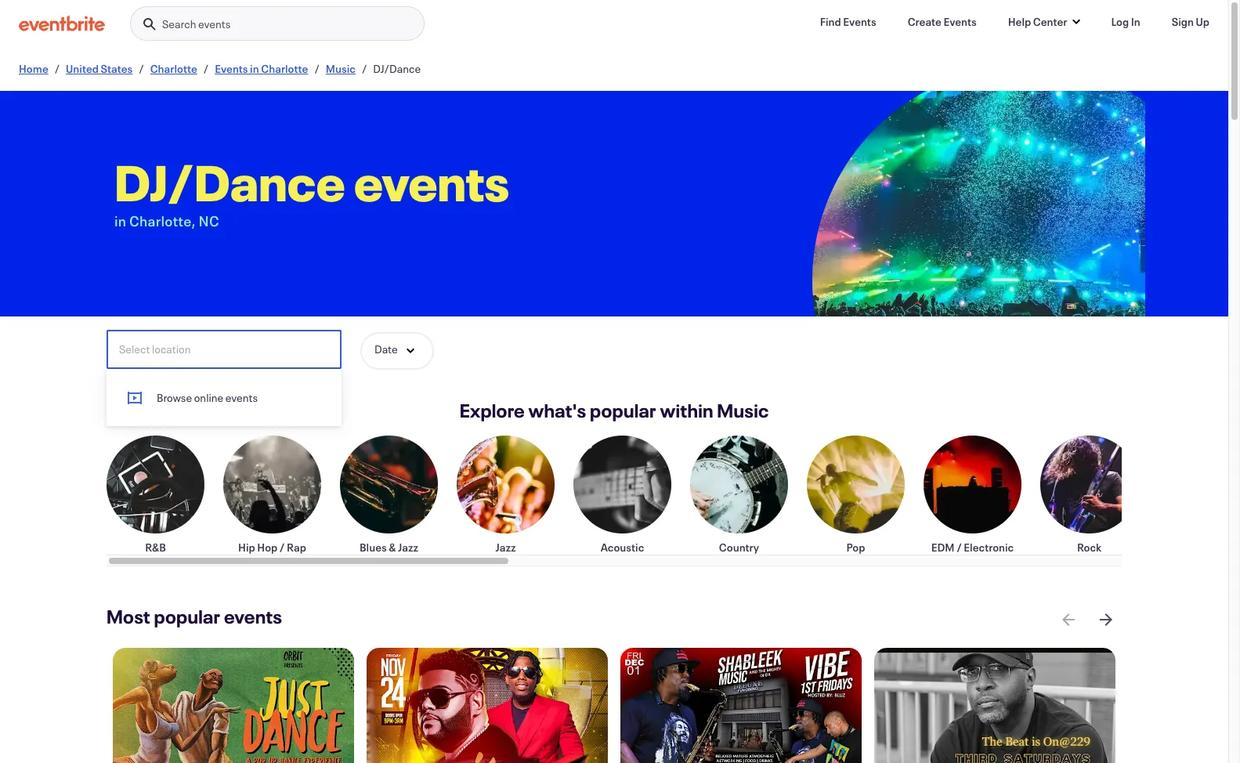 Task type: vqa. For each thing, say whether or not it's contained in the screenshot.
'Hop'
yes



Task type: locate. For each thing, give the bounding box(es) containing it.
0 horizontal spatial jazz
[[398, 540, 418, 555]]

charlotte down search
[[150, 61, 197, 76]]

0 horizontal spatial in
[[114, 212, 126, 230]]

search
[[162, 16, 196, 31]]

in down search events button
[[250, 61, 259, 76]]

0 horizontal spatial music
[[326, 61, 356, 76]]

music down search events button
[[326, 61, 356, 76]]

dj/dance events in charlotte, nc
[[114, 149, 509, 230]]

sign up link
[[1159, 6, 1222, 38]]

vibe 1st  fridays with shableek  music & the mighty dj dr primary image image
[[621, 648, 862, 763]]

log
[[1111, 14, 1129, 29]]

charlotte
[[150, 61, 197, 76], [261, 61, 308, 76]]

popular left within
[[590, 398, 656, 423]]

center
[[1033, 14, 1067, 29]]

events down search events
[[215, 61, 248, 76]]

edm / electronic
[[931, 540, 1014, 555]]

browse online events button
[[107, 375, 342, 420]]

jazz
[[398, 540, 418, 555], [495, 540, 516, 555]]

popular
[[590, 398, 656, 423], [154, 604, 220, 629]]

1 vertical spatial in
[[114, 212, 126, 230]]

up
[[1196, 14, 1210, 29]]

blues & jazz
[[360, 540, 418, 555]]

events
[[198, 16, 230, 31], [354, 149, 509, 215], [225, 390, 258, 405], [224, 604, 282, 629]]

hip hop / rap
[[238, 540, 306, 555]]

eventbrite image
[[19, 16, 105, 31]]

what's
[[528, 398, 586, 423]]

/ right edm
[[957, 540, 962, 555]]

events
[[843, 14, 876, 29], [944, 14, 977, 29], [215, 61, 248, 76]]

music
[[326, 61, 356, 76], [717, 398, 769, 423]]

r&b link
[[107, 436, 204, 555]]

events right "find"
[[843, 14, 876, 29]]

online
[[194, 390, 223, 405]]

1 horizontal spatial popular
[[590, 398, 656, 423]]

/ left music link
[[314, 61, 319, 76]]

0 horizontal spatial popular
[[154, 604, 220, 629]]

blues & jazz link
[[340, 436, 438, 555]]

1 horizontal spatial events
[[843, 14, 876, 29]]

events in charlotte link
[[215, 61, 308, 76]]

0 vertical spatial dj/dance
[[373, 61, 421, 76]]

dj/dance inside dj/dance events in charlotte, nc
[[114, 149, 345, 215]]

1 horizontal spatial dj/dance
[[373, 61, 421, 76]]

0 vertical spatial in
[[250, 61, 259, 76]]

hip
[[238, 540, 255, 555]]

/
[[55, 61, 60, 76], [139, 61, 144, 76], [204, 61, 209, 76], [314, 61, 319, 76], [362, 61, 367, 76], [279, 540, 285, 555], [957, 540, 962, 555]]

country
[[719, 540, 759, 555]]

dj/dance
[[373, 61, 421, 76], [114, 149, 345, 215]]

the beat is on- 3rd saturday's-featuring dj econic primary image image
[[874, 648, 1115, 763]]

pop
[[846, 540, 865, 555]]

in inside dj/dance events in charlotte, nc
[[114, 212, 126, 230]]

/ right music link
[[362, 61, 367, 76]]

r&b
[[145, 540, 166, 555]]

1 horizontal spatial in
[[250, 61, 259, 76]]

pop link
[[807, 436, 905, 555]]

/ left rap
[[279, 540, 285, 555]]

search events button
[[130, 6, 425, 42]]

0 vertical spatial popular
[[590, 398, 656, 423]]

0 horizontal spatial charlotte
[[150, 61, 197, 76]]

home
[[19, 61, 48, 76]]

in
[[250, 61, 259, 76], [114, 212, 126, 230]]

2 horizontal spatial events
[[944, 14, 977, 29]]

events right create
[[944, 14, 977, 29]]

0 horizontal spatial dj/dance
[[114, 149, 345, 215]]

charlotte down search events button
[[261, 61, 308, 76]]

rock
[[1077, 540, 1102, 555]]

charlotte link
[[150, 61, 197, 76]]

/ right home link
[[55, 61, 60, 76]]

rock link
[[1040, 436, 1138, 555]]

states
[[101, 61, 133, 76]]

acoustic link
[[573, 436, 671, 555]]

1 horizontal spatial jazz
[[495, 540, 516, 555]]

date button
[[360, 332, 434, 370]]

in left charlotte,
[[114, 212, 126, 230]]

search events
[[162, 16, 230, 31]]

music right within
[[717, 398, 769, 423]]

2 jazz from the left
[[495, 540, 516, 555]]

1 vertical spatial dj/dance
[[114, 149, 345, 215]]

1 horizontal spatial charlotte
[[261, 61, 308, 76]]

browse
[[157, 390, 192, 405]]

1 horizontal spatial music
[[717, 398, 769, 423]]

popular right most
[[154, 604, 220, 629]]

home link
[[19, 61, 48, 76]]

find
[[820, 14, 841, 29]]



Task type: describe. For each thing, give the bounding box(es) containing it.
home / united states / charlotte / events in charlotte / music / dj/dance
[[19, 61, 421, 76]]

1 vertical spatial popular
[[154, 604, 220, 629]]

[object object] image
[[807, 91, 1145, 362]]

music link
[[326, 61, 356, 76]]

help
[[1008, 14, 1031, 29]]

0 horizontal spatial events
[[215, 61, 248, 76]]

blues
[[360, 540, 387, 555]]

sign up
[[1172, 14, 1210, 29]]

hop
[[257, 540, 278, 555]]

sign
[[1172, 14, 1194, 29]]

2 charlotte from the left
[[261, 61, 308, 76]]

/ right "charlotte" link in the top of the page
[[204, 61, 209, 76]]

vayb live in charlotte primary image image
[[367, 648, 608, 763]]

jazz link
[[457, 436, 555, 555]]

most popular events
[[107, 604, 282, 629]]

events for find events
[[843, 14, 876, 29]]

/ right states
[[139, 61, 144, 76]]

explore what's popular within music
[[460, 398, 769, 423]]

edm
[[931, 540, 955, 555]]

united states link
[[66, 61, 133, 76]]

browse online events
[[157, 390, 258, 405]]

create events
[[908, 14, 977, 29]]

events inside search events button
[[198, 16, 230, 31]]

find events link
[[807, 6, 889, 38]]

find events
[[820, 14, 876, 29]]

acoustic
[[601, 540, 644, 555]]

1 jazz from the left
[[398, 540, 418, 555]]

just dance! primary image image
[[113, 648, 354, 763]]

rap
[[287, 540, 306, 555]]

0 vertical spatial music
[[326, 61, 356, 76]]

log in
[[1111, 14, 1140, 29]]

hip hop / rap link
[[223, 436, 321, 555]]

nc
[[199, 212, 219, 230]]

country link
[[690, 436, 788, 555]]

most
[[107, 604, 150, 629]]

create
[[908, 14, 942, 29]]

1 vertical spatial music
[[717, 398, 769, 423]]

united
[[66, 61, 99, 76]]

in
[[1131, 14, 1140, 29]]

events inside dj/dance events in charlotte, nc
[[354, 149, 509, 215]]

arrow left chunky_svg image
[[1059, 610, 1078, 629]]

electronic
[[964, 540, 1014, 555]]

events for create events
[[944, 14, 977, 29]]

charlotte,
[[129, 212, 196, 230]]

Select location text field
[[108, 331, 340, 367]]

arrow right chunky_svg image
[[1097, 610, 1116, 629]]

&
[[389, 540, 396, 555]]

within
[[660, 398, 713, 423]]

edm / electronic link
[[924, 436, 1022, 555]]

date
[[374, 342, 398, 356]]

1 charlotte from the left
[[150, 61, 197, 76]]

events inside browse online events button
[[225, 390, 258, 405]]

help center
[[1008, 14, 1067, 29]]

explore
[[460, 398, 525, 423]]

log in link
[[1099, 6, 1153, 38]]

create events link
[[895, 6, 989, 38]]



